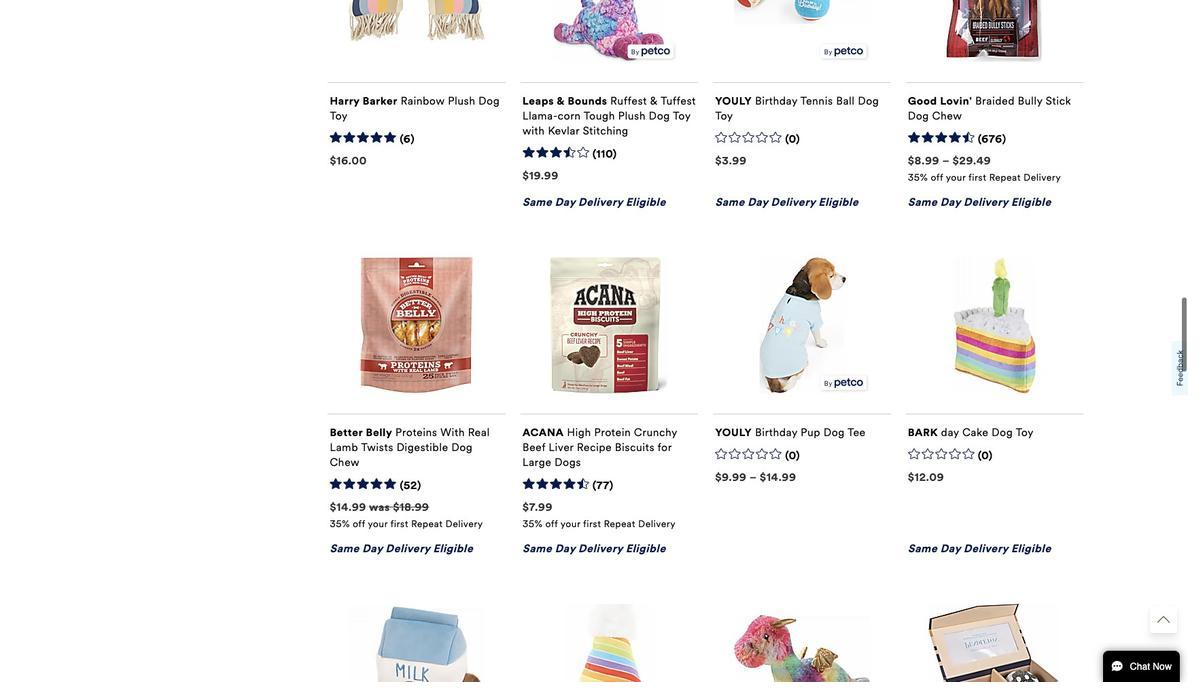 Task type: locate. For each thing, give the bounding box(es) containing it.
dogs
[[555, 456, 581, 469]]

35% inside the $7.99 35% off your first repeat delivery
[[523, 519, 543, 530]]

0 vertical spatial –
[[943, 154, 950, 167]]

tee
[[848, 426, 866, 439]]

tuffest
[[661, 94, 696, 107]]

& up corn
[[557, 94, 565, 107]]

plush inside rainbow plush dog toy
[[448, 94, 476, 107]]

1 horizontal spatial repeat
[[604, 519, 636, 530]]

birthday
[[756, 94, 798, 107], [756, 426, 798, 439]]

off for $14.99
[[353, 519, 366, 530]]

0 horizontal spatial repeat
[[411, 519, 443, 530]]

birthday left pup
[[756, 426, 798, 439]]

1 youly from the top
[[716, 94, 752, 107]]

0 reviews element for $9.99
[[786, 450, 801, 464]]

dog inside proteins with real lamb twists digestible dog chew
[[452, 441, 473, 454]]

dog right ball
[[858, 94, 880, 107]]

off
[[931, 172, 944, 183], [353, 519, 366, 530], [546, 519, 558, 530]]

– for $8.99
[[943, 154, 950, 167]]

(0) down the youly birthday pup dog tee
[[786, 450, 801, 463]]

plush down ruffest
[[619, 109, 646, 122]]

your inside the $7.99 35% off your first repeat delivery
[[561, 519, 581, 530]]

toy down tuffest
[[673, 109, 691, 122]]

toy
[[330, 109, 348, 122], [673, 109, 691, 122], [716, 109, 734, 122], [1016, 426, 1034, 439]]

$7.99
[[523, 501, 553, 514]]

better
[[330, 426, 363, 439]]

chew
[[933, 109, 963, 122], [330, 456, 360, 469]]

2 horizontal spatial off
[[931, 172, 944, 183]]

plush
[[448, 94, 476, 107], [619, 109, 646, 122]]

1 horizontal spatial –
[[943, 154, 950, 167]]

repeat inside $8.99 – $29.49 35% off your first repeat delivery
[[990, 172, 1022, 183]]

off inside $8.99 – $29.49 35% off your first repeat delivery
[[931, 172, 944, 183]]

dog down with
[[452, 441, 473, 454]]

$14.99 down the youly birthday pup dog tee
[[760, 471, 797, 484]]

tough
[[584, 109, 615, 122]]

$29.49
[[953, 154, 992, 167]]

& inside ruffest & tuffest llama-corn tough plush dog toy with kevlar stitching
[[651, 94, 658, 107]]

birthday left tennis
[[756, 94, 798, 107]]

0 vertical spatial chew
[[933, 109, 963, 122]]

35% inside $14.99 was $18.99 35% off your first repeat delivery
[[330, 519, 350, 530]]

stick
[[1046, 94, 1072, 107]]

1 vertical spatial plush
[[619, 109, 646, 122]]

0 horizontal spatial off
[[353, 519, 366, 530]]

– right $8.99
[[943, 154, 950, 167]]

2 horizontal spatial your
[[946, 172, 966, 183]]

first inside $8.99 – $29.49 35% off your first repeat delivery
[[969, 172, 987, 183]]

repeat
[[990, 172, 1022, 183], [411, 519, 443, 530], [604, 519, 636, 530]]

0 reviews element down birthday tennis ball dog toy
[[786, 133, 801, 147]]

– inside $8.99 – $29.49 35% off your first repeat delivery
[[943, 154, 950, 167]]

$14.99 left was at the left bottom of the page
[[330, 501, 367, 514]]

1 horizontal spatial &
[[651, 94, 658, 107]]

$18.99
[[393, 501, 429, 514]]

&
[[557, 94, 565, 107], [651, 94, 658, 107]]

1 horizontal spatial plush
[[619, 109, 646, 122]]

dog down tuffest
[[649, 109, 671, 122]]

first inside the $7.99 35% off your first repeat delivery
[[583, 519, 601, 530]]

toy down harry
[[330, 109, 348, 122]]

toy inside birthday tennis ball dog toy
[[716, 109, 734, 122]]

1 horizontal spatial off
[[546, 519, 558, 530]]

first down $29.49
[[969, 172, 987, 183]]

$8.99 – $29.49 35% off your first repeat delivery
[[908, 154, 1062, 183]]

1 horizontal spatial your
[[561, 519, 581, 530]]

toy inside rainbow plush dog toy
[[330, 109, 348, 122]]

0 horizontal spatial first
[[391, 519, 409, 530]]

& left tuffest
[[651, 94, 658, 107]]

high protein crunchy beef liver recipe biscuits for large dogs
[[523, 426, 678, 469]]

first down $18.99
[[391, 519, 409, 530]]

youly
[[716, 94, 752, 107], [716, 426, 752, 439]]

first
[[969, 172, 987, 183], [391, 519, 409, 530], [583, 519, 601, 530]]

chew down "good lovin'"
[[933, 109, 963, 122]]

youly up $9.99
[[716, 426, 752, 439]]

52 reviews element
[[400, 480, 422, 494]]

1 vertical spatial birthday
[[756, 426, 798, 439]]

0 reviews element
[[786, 133, 801, 147], [786, 450, 801, 464], [978, 450, 993, 464]]

braided
[[976, 94, 1015, 107]]

1 horizontal spatial 35%
[[523, 519, 543, 530]]

plush right rainbow
[[448, 94, 476, 107]]

(676)
[[978, 133, 1007, 145]]

toy inside ruffest & tuffest llama-corn tough plush dog toy with kevlar stitching
[[673, 109, 691, 122]]

your inside $8.99 – $29.49 35% off your first repeat delivery
[[946, 172, 966, 183]]

–
[[943, 154, 950, 167], [750, 471, 757, 484]]

676 reviews element
[[978, 133, 1007, 147]]

braided bully stick dog chew
[[908, 94, 1072, 122]]

dog left leaps
[[479, 94, 500, 107]]

bully
[[1018, 94, 1043, 107]]

scroll to top image
[[1158, 614, 1170, 626]]

2 horizontal spatial first
[[969, 172, 987, 183]]

recipe
[[577, 441, 612, 454]]

0 horizontal spatial plush
[[448, 94, 476, 107]]

1 vertical spatial youly
[[716, 426, 752, 439]]

rainbow
[[401, 94, 445, 107]]

first inside $14.99 was $18.99 35% off your first repeat delivery
[[391, 519, 409, 530]]

1 horizontal spatial chew
[[933, 109, 963, 122]]

0 vertical spatial plush
[[448, 94, 476, 107]]

1 birthday from the top
[[756, 94, 798, 107]]

styled arrow button link
[[1151, 607, 1178, 634]]

first down 77 reviews element at the bottom of the page
[[583, 519, 601, 530]]

– right $9.99
[[750, 471, 757, 484]]

digestible
[[397, 441, 449, 454]]

toy up $3.99
[[716, 109, 734, 122]]

cake
[[963, 426, 989, 439]]

– for $9.99
[[750, 471, 757, 484]]

belly
[[366, 426, 393, 439]]

(0) down cake
[[978, 450, 993, 463]]

0 vertical spatial $14.99
[[760, 471, 797, 484]]

llama-
[[523, 109, 558, 122]]

delivery
[[1024, 172, 1062, 183], [579, 196, 623, 209], [771, 196, 816, 209], [964, 196, 1009, 209], [446, 519, 483, 530], [639, 519, 676, 530], [386, 543, 430, 556], [579, 543, 623, 556], [964, 543, 1009, 556]]

large
[[523, 456, 552, 469]]

$9.99 – $14.99
[[716, 471, 797, 484]]

2 horizontal spatial 35%
[[908, 172, 929, 183]]

delivery inside $8.99 – $29.49 35% off your first repeat delivery
[[1024, 172, 1062, 183]]

your down from $8.99 up to $29.49 element
[[946, 172, 966, 183]]

delivery inside $14.99 was $18.99 35% off your first repeat delivery
[[446, 519, 483, 530]]

$16.00
[[330, 154, 367, 167]]

day
[[555, 196, 576, 209], [748, 196, 769, 209], [941, 196, 961, 209], [362, 543, 383, 556], [555, 543, 576, 556], [941, 543, 961, 556]]

chew down lamb
[[330, 456, 360, 469]]

0 vertical spatial youly
[[716, 94, 752, 107]]

1 vertical spatial –
[[750, 471, 757, 484]]

your down "dogs"
[[561, 519, 581, 530]]

youly for youly
[[716, 94, 752, 107]]

dog inside birthday tennis ball dog toy
[[858, 94, 880, 107]]

eligible
[[626, 196, 666, 209], [819, 196, 859, 209], [1012, 196, 1052, 209], [433, 543, 473, 556], [626, 543, 666, 556], [1012, 543, 1052, 556]]

chew inside braided bully stick dog chew
[[933, 109, 963, 122]]

dog left tee
[[824, 426, 845, 439]]

dog down good at the top right of page
[[908, 109, 930, 122]]

(0) for $9.99
[[786, 450, 801, 463]]

$9.99
[[716, 471, 747, 484]]

from $8.99 up to $29.49 element
[[908, 154, 992, 167]]

$14.99
[[760, 471, 797, 484], [330, 501, 367, 514]]

(110)
[[593, 148, 617, 160]]

your down was at the left bottom of the page
[[368, 519, 388, 530]]

0 horizontal spatial &
[[557, 94, 565, 107]]

repeat inside $14.99 was $18.99 35% off your first repeat delivery
[[411, 519, 443, 530]]

2 youly from the top
[[716, 426, 752, 439]]

youly right tuffest
[[716, 94, 752, 107]]

1 horizontal spatial first
[[583, 519, 601, 530]]

0 vertical spatial birthday
[[756, 94, 798, 107]]

(0)
[[786, 133, 801, 145], [786, 450, 801, 463], [978, 450, 993, 463]]

your inside $14.99 was $18.99 35% off your first repeat delivery
[[368, 519, 388, 530]]

2 horizontal spatial repeat
[[990, 172, 1022, 183]]

1 vertical spatial chew
[[330, 456, 360, 469]]

0 horizontal spatial your
[[368, 519, 388, 530]]

acana
[[523, 426, 564, 439]]

35% inside $8.99 – $29.49 35% off your first repeat delivery
[[908, 172, 929, 183]]

off inside $14.99 was $18.99 35% off your first repeat delivery
[[353, 519, 366, 530]]

0 horizontal spatial chew
[[330, 456, 360, 469]]

repeat down $29.49
[[990, 172, 1022, 183]]

35%
[[908, 172, 929, 183], [330, 519, 350, 530], [523, 519, 543, 530]]

crunchy
[[634, 426, 678, 439]]

1 & from the left
[[557, 94, 565, 107]]

repeat down $18.99
[[411, 519, 443, 530]]

1 vertical spatial $14.99
[[330, 501, 367, 514]]

0 horizontal spatial $14.99
[[330, 501, 367, 514]]

leaps
[[523, 94, 554, 107]]

first for $29.49
[[969, 172, 987, 183]]

good
[[908, 94, 938, 107]]

same
[[523, 196, 552, 209], [716, 196, 745, 209], [908, 196, 938, 209], [330, 543, 360, 556], [523, 543, 552, 556], [908, 543, 938, 556]]

repeat down 77 reviews element at the bottom of the page
[[604, 519, 636, 530]]

& for bounds
[[557, 94, 565, 107]]

dog
[[479, 94, 500, 107], [858, 94, 880, 107], [649, 109, 671, 122], [908, 109, 930, 122], [824, 426, 845, 439], [992, 426, 1014, 439], [452, 441, 473, 454]]

your
[[946, 172, 966, 183], [368, 519, 388, 530], [561, 519, 581, 530]]

0 reviews element down cake
[[978, 450, 993, 464]]

0 horizontal spatial 35%
[[330, 519, 350, 530]]

chew inside proteins with real lamb twists digestible dog chew
[[330, 456, 360, 469]]

same day delivery eligible
[[523, 196, 666, 209], [716, 196, 859, 209], [908, 196, 1052, 209], [330, 543, 473, 556], [523, 543, 666, 556], [908, 543, 1052, 556]]

ruffest & tuffest llama-corn tough plush dog toy with kevlar stitching
[[523, 94, 696, 137]]

0 reviews element down the youly birthday pup dog tee
[[786, 450, 801, 464]]

2 & from the left
[[651, 94, 658, 107]]

bark
[[908, 426, 939, 439]]

(0) down birthday tennis ball dog toy
[[786, 133, 801, 145]]

real
[[468, 426, 490, 439]]

0 horizontal spatial –
[[750, 471, 757, 484]]



Task type: describe. For each thing, give the bounding box(es) containing it.
bark day cake dog toy
[[908, 426, 1034, 439]]

harry
[[330, 94, 360, 107]]

barker
[[363, 94, 398, 107]]

proteins
[[396, 426, 438, 439]]

protein
[[595, 426, 631, 439]]

0 reviews element for $3.99
[[786, 133, 801, 147]]

delivery inside the $7.99 35% off your first repeat delivery
[[639, 519, 676, 530]]

(0) for $3.99
[[786, 133, 801, 145]]

your for was
[[368, 519, 388, 530]]

with
[[523, 124, 545, 137]]

dog inside rainbow plush dog toy
[[479, 94, 500, 107]]

repeat for $29.49
[[990, 172, 1022, 183]]

pup
[[801, 426, 821, 439]]

was
[[369, 501, 390, 514]]

35% for $14.99
[[330, 519, 350, 530]]

high
[[567, 426, 592, 439]]

tennis
[[801, 94, 834, 107]]

$3.99
[[716, 154, 747, 167]]

with
[[441, 426, 465, 439]]

corn
[[558, 109, 581, 122]]

2 birthday from the top
[[756, 426, 798, 439]]

kevlar
[[548, 124, 580, 137]]

$14.99 inside $14.99 was $18.99 35% off your first repeat delivery
[[330, 501, 367, 514]]

bounds
[[568, 94, 608, 107]]

repeat for $18.99
[[411, 519, 443, 530]]

repeat inside the $7.99 35% off your first repeat delivery
[[604, 519, 636, 530]]

stitching
[[583, 124, 629, 137]]

good lovin'
[[908, 94, 973, 107]]

77 reviews element
[[593, 480, 614, 494]]

off inside the $7.99 35% off your first repeat delivery
[[546, 519, 558, 530]]

plush inside ruffest & tuffest llama-corn tough plush dog toy with kevlar stitching
[[619, 109, 646, 122]]

biscuits
[[615, 441, 655, 454]]

leaps & bounds
[[523, 94, 608, 107]]

beef
[[523, 441, 546, 454]]

110 reviews element
[[593, 148, 617, 162]]

for
[[658, 441, 672, 454]]

liver
[[549, 441, 574, 454]]

your for –
[[946, 172, 966, 183]]

ruffest
[[611, 94, 647, 107]]

ball
[[837, 94, 855, 107]]

from $9.99 up to $14.99 element
[[716, 471, 797, 484]]

$7.99 35% off your first repeat delivery
[[523, 501, 676, 530]]

& for tuffest
[[651, 94, 658, 107]]

twists
[[361, 441, 394, 454]]

day
[[942, 426, 960, 439]]

lovin'
[[941, 94, 973, 107]]

rainbow plush dog toy
[[330, 94, 500, 122]]

6 reviews element
[[400, 133, 415, 147]]

$19.99
[[523, 169, 559, 182]]

dog inside ruffest & tuffest llama-corn tough plush dog toy with kevlar stitching
[[649, 109, 671, 122]]

(6)
[[400, 133, 415, 145]]

youly for youly birthday pup dog tee
[[716, 426, 752, 439]]

dog right cake
[[992, 426, 1014, 439]]

birthday tennis ball dog toy
[[716, 94, 880, 122]]

harry barker
[[330, 94, 398, 107]]

better belly
[[330, 426, 393, 439]]

35% for $8.99
[[908, 172, 929, 183]]

(77)
[[593, 480, 614, 493]]

0 reviews element for $12.09
[[978, 450, 993, 464]]

(52)
[[400, 480, 422, 493]]

$8.99
[[908, 154, 940, 167]]

off for $8.99
[[931, 172, 944, 183]]

toy right cake
[[1016, 426, 1034, 439]]

$14.99 was $18.99 35% off your first repeat delivery
[[330, 501, 483, 530]]

first for $18.99
[[391, 519, 409, 530]]

$12.09
[[908, 471, 945, 484]]

(0) for $12.09
[[978, 450, 993, 463]]

birthday inside birthday tennis ball dog toy
[[756, 94, 798, 107]]

dog inside braided bully stick dog chew
[[908, 109, 930, 122]]

1 horizontal spatial $14.99
[[760, 471, 797, 484]]

lamb
[[330, 441, 358, 454]]

youly birthday pup dog tee
[[716, 426, 866, 439]]

proteins with real lamb twists digestible dog chew
[[330, 426, 490, 469]]



Task type: vqa. For each thing, say whether or not it's contained in the screenshot.


